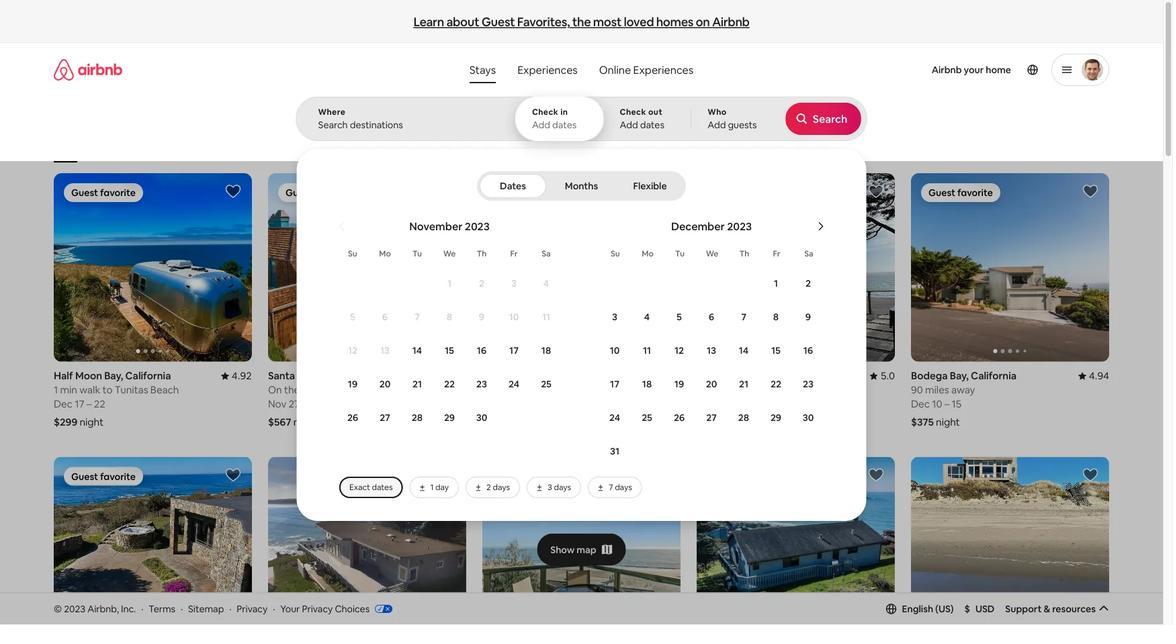 Task type: describe. For each thing, give the bounding box(es) containing it.
5.0
[[881, 370, 895, 383]]

1 vertical spatial 24 button
[[599, 402, 631, 434]]

amazing
[[418, 142, 452, 153]]

on for moss
[[483, 384, 496, 397]]

2 fr from the left
[[773, 249, 781, 259]]

english
[[902, 604, 934, 616]]

experiences inside button
[[518, 63, 578, 77]]

experiences button
[[507, 56, 589, 83]]

2 add to wishlist: dillon beach, california image from the left
[[869, 467, 885, 483]]

resources
[[1053, 604, 1096, 616]]

1 26 button from the left
[[337, 402, 369, 434]]

favorites,
[[518, 14, 570, 30]]

1 su from the left
[[348, 249, 358, 259]]

1 29 button from the left
[[434, 402, 466, 434]]

moss landing, california on the beach
[[483, 370, 597, 397]]

2 29 button from the left
[[760, 402, 793, 434]]

2 30 button from the left
[[793, 402, 825, 434]]

$567
[[268, 416, 291, 429]]

1 horizontal spatial 18 button
[[631, 368, 663, 401]]

add to wishlist: bodega bay, california image
[[869, 184, 885, 200]]

2 we from the left
[[706, 249, 719, 259]]

16 for 1st 16 button
[[477, 345, 487, 357]]

1 horizontal spatial 3
[[548, 483, 552, 493]]

skiing
[[622, 143, 645, 153]]

1 sa from the left
[[542, 249, 551, 259]]

to
[[103, 384, 113, 397]]

in
[[561, 107, 568, 117]]

airbnb inside "link"
[[932, 64, 962, 76]]

2 inside santa cruz, california on the beach nov 27 – dec 2 $567 night
[[330, 398, 336, 411]]

national
[[674, 142, 705, 153]]

2 19 button from the left
[[663, 368, 696, 401]]

wrights
[[713, 384, 750, 397]]

add for check out add dates
[[620, 119, 638, 131]]

learn
[[414, 14, 444, 30]]

1 8 button from the left
[[434, 301, 466, 333]]

half
[[54, 370, 73, 383]]

1 tu from the left
[[413, 249, 422, 259]]

add to wishlist: moss landing, california image
[[654, 184, 670, 200]]

2 8 from the left
[[774, 311, 779, 323]]

dates
[[500, 180, 526, 192]]

0 horizontal spatial airbnb
[[713, 14, 750, 30]]

2 9 button from the left
[[793, 301, 825, 333]]

moon
[[75, 370, 102, 383]]

1 · from the left
[[141, 603, 143, 615]]

4 · from the left
[[273, 603, 275, 615]]

online experiences
[[599, 63, 694, 77]]

2 14 button from the left
[[728, 335, 760, 367]]

4.94
[[1090, 370, 1110, 383]]

1 5 from the left
[[350, 311, 356, 323]]

homes
[[657, 14, 694, 30]]

27 for 1st 27 button from left
[[380, 412, 390, 424]]

stays button
[[459, 56, 507, 83]]

0 vertical spatial 25 button
[[530, 368, 563, 401]]

california for bodega bay, california on wrights beach
[[757, 370, 803, 383]]

1 horizontal spatial 11 button
[[631, 335, 663, 367]]

dec inside half moon bay, california 1 min walk to tunitas beach dec 17 – 22 $299 night
[[54, 398, 73, 411]]

amazing views
[[418, 142, 475, 153]]

$650 night
[[697, 416, 747, 429]]

29 for 2nd 29 button from the right
[[444, 412, 455, 424]]

2 23 button from the left
[[793, 368, 825, 401]]

airbnb your home link
[[924, 56, 1020, 84]]

december
[[671, 219, 725, 233]]

november
[[410, 219, 463, 233]]

1 horizontal spatial 7
[[609, 483, 613, 493]]

17 inside half moon bay, california 1 min walk to tunitas beach dec 17 – 22 $299 night
[[75, 398, 84, 411]]

inc.
[[121, 603, 136, 615]]

1 5 button from the left
[[337, 301, 369, 333]]

1 horizontal spatial 17 button
[[599, 368, 631, 401]]

&
[[1044, 604, 1051, 616]]

tab list inside stays tab panel
[[480, 171, 684, 201]]

1 27 button from the left
[[369, 402, 401, 434]]

map
[[577, 544, 597, 556]]

the for loved
[[572, 14, 591, 30]]

2 12 button from the left
[[663, 335, 696, 367]]

mansions
[[497, 143, 533, 153]]

bay, for bodega bay, california 90 miles away dec 10 – 15 $375 night
[[950, 370, 969, 383]]

$375
[[912, 416, 934, 429]]

1 4.9 out of 5 average rating image from the left
[[441, 370, 467, 383]]

©
[[54, 603, 62, 615]]

0 horizontal spatial 18 button
[[530, 335, 563, 367]]

2 4.9 out of 5 average rating image from the left
[[656, 370, 681, 383]]

0 vertical spatial 4
[[544, 278, 549, 290]]

16 for 2nd 16 button from the left
[[804, 345, 814, 357]]

out
[[649, 107, 663, 117]]

december 2023
[[671, 219, 752, 233]]

learn about guest favorites, the most loved homes on airbnb link
[[408, 9, 755, 35]]

choices
[[335, 603, 370, 615]]

1 horizontal spatial 15
[[772, 345, 781, 357]]

trending
[[752, 143, 785, 153]]

1 19 button from the left
[[337, 368, 369, 401]]

days for 2 days
[[493, 483, 510, 493]]

1 23 from the left
[[477, 378, 487, 391]]

3 · from the left
[[229, 603, 232, 615]]

2 27 button from the left
[[696, 402, 728, 434]]

28 for 2nd '28' button from left
[[739, 412, 750, 424]]

1 th from the left
[[477, 249, 487, 259]]

0 horizontal spatial dates
[[372, 483, 393, 493]]

parks
[[707, 142, 728, 153]]

1 vertical spatial 11
[[643, 345, 651, 357]]

check in add dates
[[532, 107, 577, 131]]

0 horizontal spatial 11 button
[[530, 301, 563, 333]]

landing,
[[509, 370, 550, 383]]

1 add to wishlist: dillon beach, california image from the left
[[440, 467, 456, 483]]

0 horizontal spatial 3 button
[[498, 268, 530, 300]]

profile element
[[716, 43, 1110, 97]]

usd
[[976, 604, 995, 616]]

show
[[551, 544, 575, 556]]

4.94 out of 5 average rating image
[[1079, 370, 1110, 383]]

17 for rightmost 17 button
[[610, 378, 620, 391]]

1 21 button from the left
[[401, 368, 434, 401]]

add to wishlist: bodega bay, california image
[[1083, 184, 1099, 200]]

31
[[610, 446, 620, 458]]

2 privacy from the left
[[302, 603, 333, 615]]

half moon bay, california 1 min walk to tunitas beach dec 17 – 22 $299 night
[[54, 370, 179, 429]]

1 8 from the left
[[447, 311, 452, 323]]

10 inside the bodega bay, california 90 miles away dec 10 – 15 $375 night
[[933, 398, 943, 411]]

4.92 out of 5 average rating image
[[221, 370, 252, 383]]

0 horizontal spatial 15
[[445, 345, 454, 357]]

1 22 button from the left
[[434, 368, 466, 401]]

14 for second the 14 button from right
[[413, 345, 422, 357]]

guest
[[482, 14, 515, 30]]

national parks
[[674, 142, 728, 153]]

2 horizontal spatial 22
[[771, 378, 782, 391]]

1 privacy from the left
[[237, 603, 268, 615]]

santa
[[268, 370, 295, 383]]

2 5 button from the left
[[663, 301, 696, 333]]

away
[[952, 384, 976, 397]]

on
[[696, 14, 710, 30]]

2023 for ©
[[64, 603, 85, 615]]

2 tu from the left
[[676, 249, 685, 259]]

check out add dates
[[620, 107, 665, 131]]

arctic
[[307, 143, 330, 153]]

7 days
[[609, 483, 632, 493]]

20 for 1st 20 button from the right
[[706, 378, 717, 391]]

who add guests
[[708, 107, 757, 131]]

1 14 button from the left
[[401, 335, 434, 367]]

2 9 from the left
[[806, 311, 811, 323]]

terms · sitemap · privacy ·
[[149, 603, 275, 615]]

1 13 button from the left
[[369, 335, 401, 367]]

sitemap
[[188, 603, 224, 615]]

21 for 1st 21 button
[[413, 378, 422, 391]]

1 15 button from the left
[[434, 335, 466, 367]]

1 we from the left
[[443, 249, 456, 259]]

3 night from the left
[[723, 416, 747, 429]]

bay, inside half moon bay, california 1 min walk to tunitas beach dec 17 – 22 $299 night
[[104, 370, 123, 383]]

exact dates
[[350, 483, 393, 493]]

terms link
[[149, 603, 176, 615]]

$650
[[697, 416, 721, 429]]

90
[[912, 384, 923, 397]]

2 4.9 from the left
[[667, 370, 681, 383]]

17 for 17 button to the left
[[510, 345, 519, 357]]

cabins
[[365, 143, 391, 153]]

1 16 button from the left
[[466, 335, 498, 367]]

1 vertical spatial 3 button
[[599, 301, 631, 333]]

6 for second 6 button
[[709, 311, 715, 323]]

2 8 button from the left
[[760, 301, 793, 333]]

30 for 1st '30' 'button'
[[476, 412, 488, 424]]

english (us) button
[[886, 604, 954, 616]]

sitemap link
[[188, 603, 224, 615]]

0 horizontal spatial 18
[[542, 345, 551, 357]]

2 su from the left
[[611, 249, 620, 259]]

30 for first '30' 'button' from the right
[[803, 412, 814, 424]]

20 for 1st 20 button
[[380, 378, 391, 391]]

1 12 button from the left
[[337, 335, 369, 367]]

your
[[964, 64, 984, 76]]

your privacy choices link
[[281, 603, 393, 616]]

1 12 from the left
[[348, 345, 358, 357]]

california for bodega bay, california 90 miles away dec 10 – 15 $375 night
[[971, 370, 1017, 383]]

dec inside santa cruz, california on the beach nov 27 – dec 2 $567 night
[[309, 398, 328, 411]]

1 9 button from the left
[[466, 301, 498, 333]]

stays
[[470, 63, 496, 77]]

2 28 button from the left
[[728, 402, 760, 434]]

27 for second 27 button from left
[[707, 412, 717, 424]]

1 vertical spatial 10 button
[[599, 335, 631, 367]]

3 for '3' 'button' to the left
[[512, 278, 517, 290]]

tunitas
[[115, 384, 148, 397]]

22 inside half moon bay, california 1 min walk to tunitas beach dec 17 – 22 $299 night
[[94, 398, 105, 411]]

2 7 button from the left
[[728, 301, 760, 333]]

2 5 from the left
[[677, 311, 682, 323]]

bay, for bodega bay, california on wrights beach
[[736, 370, 755, 383]]

7 for first "7" button from right
[[742, 311, 747, 323]]

dec inside the bodega bay, california 90 miles away dec 10 – 15 $375 night
[[912, 398, 930, 411]]

2023 for november
[[465, 219, 490, 233]]

0 horizontal spatial 24
[[509, 378, 520, 391]]

3 days
[[548, 483, 571, 493]]

0 horizontal spatial 11
[[542, 311, 551, 323]]

views
[[453, 142, 475, 153]]

your privacy choices
[[281, 603, 370, 615]]

add for check in add dates
[[532, 119, 551, 131]]

treehouses
[[809, 143, 853, 153]]

who
[[708, 107, 727, 117]]

1 vertical spatial 25 button
[[631, 402, 663, 434]]

guests
[[728, 119, 757, 131]]

online experiences link
[[589, 56, 705, 83]]

2 19 from the left
[[675, 378, 684, 391]]



Task type: locate. For each thing, give the bounding box(es) containing it.
11 button
[[530, 301, 563, 333], [631, 335, 663, 367]]

beach for cruz,
[[302, 384, 331, 397]]

4.9 out of 5 average rating image
[[441, 370, 467, 383], [656, 370, 681, 383]]

2023 right november
[[465, 219, 490, 233]]

25 button
[[530, 368, 563, 401], [631, 402, 663, 434]]

2023 right ©
[[64, 603, 85, 615]]

14 for second the 14 button from the left
[[739, 345, 749, 357]]

1 horizontal spatial 21
[[739, 378, 749, 391]]

1 vertical spatial 4 button
[[631, 301, 663, 333]]

22
[[444, 378, 455, 391], [771, 378, 782, 391], [94, 398, 105, 411]]

1 horizontal spatial 23
[[803, 378, 814, 391]]

25 for the 25 button to the bottom
[[642, 412, 653, 424]]

add inside who add guests
[[708, 119, 726, 131]]

1 30 from the left
[[476, 412, 488, 424]]

add inside check in add dates
[[532, 119, 551, 131]]

24 right moss
[[509, 378, 520, 391]]

california inside the bodega bay, california 90 miles away dec 10 – 15 $375 night
[[971, 370, 1017, 383]]

2 sa from the left
[[805, 249, 814, 259]]

10 for the leftmost 10 button
[[509, 311, 519, 323]]

terms
[[149, 603, 176, 615]]

2 beach from the left
[[752, 384, 780, 397]]

– inside half moon bay, california 1 min walk to tunitas beach dec 17 – 22 $299 night
[[87, 398, 92, 411]]

1 16 from the left
[[477, 345, 487, 357]]

privacy link
[[237, 603, 268, 615]]

exact
[[350, 483, 370, 493]]

add down the who
[[708, 119, 726, 131]]

None search field
[[296, 43, 1174, 522]]

1 bay, from the left
[[104, 370, 123, 383]]

1 horizontal spatial dates
[[553, 119, 577, 131]]

1 horizontal spatial add to wishlist: dillon beach, california image
[[869, 467, 885, 483]]

1 horizontal spatial add
[[620, 119, 638, 131]]

2 days from the left
[[554, 483, 571, 493]]

25 left $650
[[642, 412, 653, 424]]

th down "november 2023"
[[477, 249, 487, 259]]

1 check from the left
[[532, 107, 559, 117]]

13 for 2nd the 13 button from the right
[[380, 345, 390, 357]]

add to wishlist: big sur, california image
[[225, 467, 241, 483]]

2 16 button from the left
[[793, 335, 825, 367]]

14
[[413, 345, 422, 357], [739, 345, 749, 357]]

5
[[350, 311, 356, 323], [677, 311, 682, 323]]

dates inside check in add dates
[[553, 119, 577, 131]]

0 horizontal spatial 20 button
[[369, 368, 401, 401]]

21 for 1st 21 button from the right
[[739, 378, 749, 391]]

the left the most
[[572, 14, 591, 30]]

beach inside moss landing, california on the beach
[[517, 384, 545, 397]]

1 button for november 2023
[[434, 268, 466, 300]]

dec down min
[[54, 398, 73, 411]]

1 9 from the left
[[479, 311, 485, 323]]

california for santa cruz, california on the beach nov 27 – dec 2 $567 night
[[324, 370, 370, 383]]

dates for check out add dates
[[640, 119, 665, 131]]

7
[[415, 311, 420, 323], [742, 311, 747, 323], [609, 483, 613, 493]]

– inside the bodega bay, california 90 miles away dec 10 – 15 $375 night
[[945, 398, 950, 411]]

· left your
[[273, 603, 275, 615]]

add inside check out add dates
[[620, 119, 638, 131]]

where
[[318, 107, 346, 117]]

2 horizontal spatial –
[[945, 398, 950, 411]]

check left in
[[532, 107, 559, 117]]

1 13 from the left
[[380, 345, 390, 357]]

1 horizontal spatial 14 button
[[728, 335, 760, 367]]

27 inside santa cruz, california on the beach nov 27 – dec 2 $567 night
[[289, 398, 300, 411]]

0 horizontal spatial 3
[[512, 278, 517, 290]]

19 button right 'cruz,'
[[337, 368, 369, 401]]

0 horizontal spatial 14 button
[[401, 335, 434, 367]]

– inside santa cruz, california on the beach nov 27 – dec 2 $567 night
[[302, 398, 307, 411]]

1 horizontal spatial 9
[[806, 311, 811, 323]]

bay, inside 'bodega bay, california on wrights beach'
[[736, 370, 755, 383]]

bodega up miles
[[912, 370, 948, 383]]

29 left $366
[[444, 412, 455, 424]]

0 horizontal spatial 29 button
[[434, 402, 466, 434]]

1 horizontal spatial 30
[[803, 412, 814, 424]]

3 california from the left
[[552, 370, 597, 383]]

1 button
[[434, 268, 466, 300], [760, 268, 793, 300]]

· right terms 'link'
[[181, 603, 183, 615]]

2 23 from the left
[[803, 378, 814, 391]]

on down moss
[[483, 384, 496, 397]]

3 on from the left
[[697, 384, 711, 397]]

2 22 button from the left
[[760, 368, 793, 401]]

days
[[493, 483, 510, 493], [554, 483, 571, 493], [615, 483, 632, 493]]

– down walk
[[87, 398, 92, 411]]

fr
[[511, 249, 518, 259], [773, 249, 781, 259]]

0 horizontal spatial 10 button
[[498, 301, 530, 333]]

0 vertical spatial 17
[[510, 345, 519, 357]]

1 horizontal spatial privacy
[[302, 603, 333, 615]]

1 horizontal spatial fr
[[773, 249, 781, 259]]

0 horizontal spatial 4.9 out of 5 average rating image
[[441, 370, 467, 383]]

1 horizontal spatial 22 button
[[760, 368, 793, 401]]

1 horizontal spatial 10 button
[[599, 335, 631, 367]]

english (us)
[[902, 604, 954, 616]]

cruz,
[[297, 370, 322, 383]]

0 horizontal spatial tu
[[413, 249, 422, 259]]

5.0 out of 5 average rating image
[[870, 370, 895, 383]]

1 experiences from the left
[[518, 63, 578, 77]]

1 horizontal spatial 27
[[380, 412, 390, 424]]

28 for 1st '28' button
[[412, 412, 423, 424]]

dec
[[54, 398, 73, 411], [309, 398, 328, 411], [912, 398, 930, 411]]

1 20 from the left
[[380, 378, 391, 391]]

2 bodega from the left
[[912, 370, 948, 383]]

2 days
[[487, 483, 510, 493]]

1 14 from the left
[[413, 345, 422, 357]]

airbnb right on
[[713, 14, 750, 30]]

1 23 button from the left
[[466, 368, 498, 401]]

on for bodega
[[697, 384, 711, 397]]

1 dec from the left
[[54, 398, 73, 411]]

days for 3 days
[[554, 483, 571, 493]]

add to wishlist: half moon bay, california image
[[225, 184, 241, 200]]

dates
[[553, 119, 577, 131], [640, 119, 665, 131], [372, 483, 393, 493]]

1 horizontal spatial 12
[[675, 345, 684, 357]]

26
[[347, 412, 358, 424], [674, 412, 685, 424]]

2 13 button from the left
[[696, 335, 728, 367]]

1 vertical spatial 18
[[643, 378, 652, 391]]

dates inside check out add dates
[[640, 119, 665, 131]]

we down "november 2023"
[[443, 249, 456, 259]]

1 night from the left
[[80, 416, 104, 429]]

1 fr from the left
[[511, 249, 518, 259]]

0 vertical spatial 10 button
[[498, 301, 530, 333]]

9 button
[[466, 301, 498, 333], [793, 301, 825, 333]]

beach inside 'bodega bay, california on wrights beach'
[[752, 384, 780, 397]]

beach
[[150, 384, 179, 397], [752, 384, 780, 397]]

show map button
[[537, 534, 626, 566]]

30
[[476, 412, 488, 424], [803, 412, 814, 424]]

31 button
[[599, 436, 631, 468]]

25 button right moss
[[530, 368, 563, 401]]

– right nov
[[302, 398, 307, 411]]

24 button up $366
[[498, 368, 530, 401]]

0 horizontal spatial 15 button
[[434, 335, 466, 367]]

none search field containing stays
[[296, 43, 1174, 522]]

2 26 button from the left
[[663, 402, 696, 434]]

airbnb
[[713, 14, 750, 30], [932, 64, 962, 76]]

2 horizontal spatial bay,
[[950, 370, 969, 383]]

25 right moss
[[541, 378, 552, 391]]

2 experiences from the left
[[634, 63, 694, 77]]

1 28 button from the left
[[401, 402, 434, 434]]

29 button
[[434, 402, 466, 434], [760, 402, 793, 434]]

check for check in add dates
[[532, 107, 559, 117]]

1 horizontal spatial beach
[[517, 384, 545, 397]]

add
[[532, 119, 551, 131], [620, 119, 638, 131], [708, 119, 726, 131]]

beach for landing,
[[517, 384, 545, 397]]

3 days from the left
[[615, 483, 632, 493]]

support & resources button
[[1006, 604, 1110, 616]]

1 horizontal spatial 26
[[674, 412, 685, 424]]

bodega
[[697, 370, 734, 383], [912, 370, 948, 383]]

1 bodega from the left
[[697, 370, 734, 383]]

1 horizontal spatial 15 button
[[760, 335, 793, 367]]

check inside check out add dates
[[620, 107, 647, 117]]

25
[[541, 378, 552, 391], [642, 412, 653, 424]]

0 horizontal spatial the
[[284, 384, 300, 397]]

days down 31 button
[[615, 483, 632, 493]]

0 horizontal spatial 17 button
[[498, 335, 530, 367]]

learn about guest favorites, the most loved homes on airbnb
[[414, 14, 750, 30]]

bodega for miles
[[912, 370, 948, 383]]

$299
[[54, 416, 77, 429]]

the down santa
[[284, 384, 300, 397]]

22 down to
[[94, 398, 105, 411]]

night right $650
[[723, 416, 747, 429]]

0 horizontal spatial 7 button
[[401, 301, 434, 333]]

1 add from the left
[[532, 119, 551, 131]]

2 26 from the left
[[674, 412, 685, 424]]

2 horizontal spatial the
[[572, 14, 591, 30]]

1 horizontal spatial 16
[[804, 345, 814, 357]]

1 horizontal spatial mo
[[642, 249, 654, 259]]

tab list containing dates
[[480, 171, 684, 201]]

2 horizontal spatial days
[[615, 483, 632, 493]]

check
[[532, 107, 559, 117], [620, 107, 647, 117]]

2 12 from the left
[[675, 345, 684, 357]]

california inside half moon bay, california 1 min walk to tunitas beach dec 17 – 22 $299 night
[[125, 370, 171, 383]]

2 on from the left
[[483, 384, 496, 397]]

3 add from the left
[[708, 119, 726, 131]]

2 horizontal spatial 10
[[933, 398, 943, 411]]

1 vertical spatial 3
[[612, 311, 618, 323]]

flexible button
[[617, 174, 684, 198]]

2023 for december
[[727, 219, 752, 233]]

1 vertical spatial 4
[[645, 311, 650, 323]]

california
[[125, 370, 171, 383], [324, 370, 370, 383], [552, 370, 597, 383], [757, 370, 803, 383], [971, 370, 1017, 383]]

0 vertical spatial 4 button
[[530, 268, 563, 300]]

stays tab panel
[[296, 97, 1174, 522]]

dec down '90'
[[912, 398, 930, 411]]

dates for check in add dates
[[553, 119, 577, 131]]

0 vertical spatial 18
[[542, 345, 551, 357]]

0 horizontal spatial 27
[[289, 398, 300, 411]]

23 right 'bodega bay, california on wrights beach'
[[803, 378, 814, 391]]

4.9
[[452, 370, 467, 383], [667, 370, 681, 383]]

0 horizontal spatial add
[[532, 119, 551, 131]]

1 horizontal spatial beach
[[752, 384, 780, 397]]

22 left moss
[[444, 378, 455, 391]]

months button
[[549, 174, 614, 198]]

bodega inside 'bodega bay, california on wrights beach'
[[697, 370, 734, 383]]

1 horizontal spatial we
[[706, 249, 719, 259]]

add up mansions
[[532, 119, 551, 131]]

the inside moss landing, california on the beach
[[499, 384, 514, 397]]

on inside 'bodega bay, california on wrights beach'
[[697, 384, 711, 397]]

night inside half moon bay, california 1 min walk to tunitas beach dec 17 – 22 $299 night
[[80, 416, 104, 429]]

privacy left your
[[237, 603, 268, 615]]

1 19 from the left
[[348, 378, 358, 391]]

experiences
[[518, 63, 578, 77], [634, 63, 694, 77]]

0 vertical spatial 24 button
[[498, 368, 530, 401]]

1 horizontal spatial airbnb
[[932, 64, 962, 76]]

what can we help you find? tab list
[[459, 56, 589, 83]]

22 button right wrights
[[760, 368, 793, 401]]

flexible
[[634, 180, 667, 192]]

add up skiing
[[620, 119, 638, 131]]

0 horizontal spatial fr
[[511, 249, 518, 259]]

2 vertical spatial 17
[[75, 398, 84, 411]]

1 horizontal spatial 23 button
[[793, 368, 825, 401]]

we down 'december 2023'
[[706, 249, 719, 259]]

california inside 'bodega bay, california on wrights beach'
[[757, 370, 803, 383]]

days left the 7 days
[[554, 483, 571, 493]]

19 left wrights
[[675, 378, 684, 391]]

check left out
[[620, 107, 647, 117]]

1 horizontal spatial 5
[[677, 311, 682, 323]]

1 horizontal spatial 8 button
[[760, 301, 793, 333]]

2 30 from the left
[[803, 412, 814, 424]]

2 20 button from the left
[[696, 368, 728, 401]]

1 30 button from the left
[[466, 402, 498, 434]]

1 vertical spatial 10
[[610, 345, 620, 357]]

1 horizontal spatial 24 button
[[599, 402, 631, 434]]

1 horizontal spatial on
[[483, 384, 496, 397]]

on inside moss landing, california on the beach
[[483, 384, 496, 397]]

0 horizontal spatial 22
[[94, 398, 105, 411]]

0 horizontal spatial on
[[268, 384, 282, 397]]

loved
[[624, 14, 654, 30]]

24 button up 31 button
[[599, 402, 631, 434]]

your
[[281, 603, 300, 615]]

bay, up the away
[[950, 370, 969, 383]]

on inside santa cruz, california on the beach nov 27 – dec 2 $567 night
[[268, 384, 282, 397]]

beach
[[302, 384, 331, 397], [517, 384, 545, 397]]

2 horizontal spatial dates
[[640, 119, 665, 131]]

dates down out
[[640, 119, 665, 131]]

22 right wrights
[[771, 378, 782, 391]]

bay, up to
[[104, 370, 123, 383]]

1 4.9 from the left
[[452, 370, 467, 383]]

on for santa
[[268, 384, 282, 397]]

0 horizontal spatial 14
[[413, 345, 422, 357]]

2 21 button from the left
[[728, 368, 760, 401]]

beach down landing,
[[517, 384, 545, 397]]

group
[[54, 110, 879, 163], [54, 173, 252, 362], [268, 173, 467, 362], [483, 173, 681, 362], [697, 173, 895, 362], [912, 173, 1110, 362], [54, 457, 252, 626], [268, 457, 467, 626], [483, 457, 681, 626], [697, 457, 895, 626], [912, 457, 1110, 626]]

19 button left wrights
[[663, 368, 696, 401]]

$ usd
[[965, 604, 995, 616]]

1 inside half moon bay, california 1 min walk to tunitas beach dec 17 – 22 $299 night
[[54, 384, 58, 397]]

1 california from the left
[[125, 370, 171, 383]]

add to wishlist: dillon beach, california image
[[440, 467, 456, 483], [869, 467, 885, 483]]

moss
[[483, 370, 507, 383]]

1 horizontal spatial 6
[[709, 311, 715, 323]]

2 6 button from the left
[[696, 301, 728, 333]]

25 button up 31 button
[[631, 402, 663, 434]]

1 20 button from the left
[[369, 368, 401, 401]]

check inside check in add dates
[[532, 107, 559, 117]]

tu down november
[[413, 249, 422, 259]]

1 beach from the left
[[302, 384, 331, 397]]

1 horizontal spatial 28 button
[[728, 402, 760, 434]]

© 2023 airbnb, inc. ·
[[54, 603, 143, 615]]

bodega inside the bodega bay, california 90 miles away dec 10 – 15 $375 night
[[912, 370, 948, 383]]

2023 right december
[[727, 219, 752, 233]]

days for 7 days
[[615, 483, 632, 493]]

1 horizontal spatial 2 button
[[793, 268, 825, 300]]

1 horizontal spatial 22
[[444, 378, 455, 391]]

11
[[542, 311, 551, 323], [643, 345, 651, 357]]

$
[[965, 604, 971, 616]]

0 horizontal spatial 4 button
[[530, 268, 563, 300]]

13 for second the 13 button from the left
[[707, 345, 717, 357]]

29 button left $366
[[434, 402, 466, 434]]

2 6 from the left
[[709, 311, 715, 323]]

21 button
[[401, 368, 434, 401], [728, 368, 760, 401]]

1 horizontal spatial 8
[[774, 311, 779, 323]]

1 mo from the left
[[379, 249, 391, 259]]

beach inside santa cruz, california on the beach nov 27 – dec 2 $567 night
[[302, 384, 331, 397]]

support & resources
[[1006, 604, 1096, 616]]

29 button down 'bodega bay, california on wrights beach'
[[760, 402, 793, 434]]

28 button
[[401, 402, 434, 434], [728, 402, 760, 434]]

beach right tunitas
[[150, 384, 179, 397]]

15 inside the bodega bay, california 90 miles away dec 10 – 15 $375 night
[[952, 398, 962, 411]]

22 button left moss
[[434, 368, 466, 401]]

20
[[380, 378, 391, 391], [706, 378, 717, 391]]

4.92
[[232, 370, 252, 383]]

0 horizontal spatial 25 button
[[530, 368, 563, 401]]

0 horizontal spatial we
[[443, 249, 456, 259]]

15 button
[[434, 335, 466, 367], [760, 335, 793, 367]]

5 california from the left
[[971, 370, 1017, 383]]

0 horizontal spatial su
[[348, 249, 358, 259]]

0 vertical spatial 18 button
[[530, 335, 563, 367]]

3 – from the left
[[945, 398, 950, 411]]

1 7 button from the left
[[401, 301, 434, 333]]

2 20 from the left
[[706, 378, 717, 391]]

2 1 button from the left
[[760, 268, 793, 300]]

1 button for december 2023
[[760, 268, 793, 300]]

night right $375
[[936, 416, 960, 429]]

1 horizontal spatial 18
[[643, 378, 652, 391]]

tu down december
[[676, 249, 685, 259]]

2 dec from the left
[[309, 398, 328, 411]]

dates right the exact
[[372, 483, 393, 493]]

1 horizontal spatial 4 button
[[631, 301, 663, 333]]

24 button
[[498, 368, 530, 401], [599, 402, 631, 434]]

2 check from the left
[[620, 107, 647, 117]]

1 horizontal spatial 24
[[610, 412, 620, 424]]

1 vertical spatial airbnb
[[932, 64, 962, 76]]

th down 'december 2023'
[[740, 249, 750, 259]]

22 button
[[434, 368, 466, 401], [760, 368, 793, 401]]

– for nov
[[302, 398, 307, 411]]

beach down 'cruz,'
[[302, 384, 331, 397]]

1 horizontal spatial 12 button
[[663, 335, 696, 367]]

check for check out add dates
[[620, 107, 647, 117]]

omg!
[[563, 143, 585, 153]]

· right inc.
[[141, 603, 143, 615]]

6 button
[[369, 301, 401, 333], [696, 301, 728, 333]]

beach inside half moon bay, california 1 min walk to tunitas beach dec 17 – 22 $299 night
[[150, 384, 179, 397]]

1 horizontal spatial the
[[499, 384, 514, 397]]

0 horizontal spatial 9 button
[[466, 301, 498, 333]]

night inside santa cruz, california on the beach nov 27 – dec 2 $567 night
[[294, 416, 318, 429]]

0 horizontal spatial 24 button
[[498, 368, 530, 401]]

3 dec from the left
[[912, 398, 930, 411]]

6
[[382, 311, 388, 323], [709, 311, 715, 323]]

(us)
[[936, 604, 954, 616]]

0 horizontal spatial 8
[[447, 311, 452, 323]]

0 horizontal spatial 17
[[75, 398, 84, 411]]

airbnb your home
[[932, 64, 1012, 76]]

25 for the 25 button to the top
[[541, 378, 552, 391]]

23
[[477, 378, 487, 391], [803, 378, 814, 391]]

2 button
[[466, 268, 498, 300], [793, 268, 825, 300]]

7 for 1st "7" button from the left
[[415, 311, 420, 323]]

1 29 from the left
[[444, 412, 455, 424]]

calendar application
[[313, 205, 1174, 472]]

19 right 'cruz,'
[[348, 378, 358, 391]]

tab list
[[480, 171, 684, 201]]

16
[[477, 345, 487, 357], [804, 345, 814, 357]]

1 vertical spatial 17 button
[[599, 368, 631, 401]]

0 vertical spatial 24
[[509, 378, 520, 391]]

0 horizontal spatial 23
[[477, 378, 487, 391]]

29 for 2nd 29 button
[[771, 412, 782, 424]]

support
[[1006, 604, 1042, 616]]

dates button
[[480, 174, 547, 198]]

night inside the bodega bay, california 90 miles away dec 10 – 15 $375 night
[[936, 416, 960, 429]]

1 horizontal spatial 17
[[510, 345, 519, 357]]

0 horizontal spatial 9
[[479, 311, 485, 323]]

privacy right your
[[302, 603, 333, 615]]

dec down 'cruz,'
[[309, 398, 328, 411]]

airbnb left your
[[932, 64, 962, 76]]

0 horizontal spatial add to wishlist: dillon beach, california image
[[440, 467, 456, 483]]

the inside santa cruz, california on the beach nov 27 – dec 2 $567 night
[[284, 384, 300, 397]]

night right $567 at the left of page
[[294, 416, 318, 429]]

the down moss
[[499, 384, 514, 397]]

bodega up wrights
[[697, 370, 734, 383]]

23 up $366
[[477, 378, 487, 391]]

0 vertical spatial 25
[[541, 378, 552, 391]]

1 vertical spatial 24
[[610, 412, 620, 424]]

2 th from the left
[[740, 249, 750, 259]]

2 15 button from the left
[[760, 335, 793, 367]]

add to wishlist: watsonville, california image
[[1083, 467, 1099, 483]]

10 for bottommost 10 button
[[610, 345, 620, 357]]

2 mo from the left
[[642, 249, 654, 259]]

5 button
[[337, 301, 369, 333], [663, 301, 696, 333]]

1 26 from the left
[[347, 412, 358, 424]]

experiences up out
[[634, 63, 694, 77]]

2 night from the left
[[294, 416, 318, 429]]

26 button
[[337, 402, 369, 434], [663, 402, 696, 434]]

1 6 button from the left
[[369, 301, 401, 333]]

– down miles
[[945, 398, 950, 411]]

beach right wrights
[[752, 384, 780, 397]]

0 horizontal spatial 13 button
[[369, 335, 401, 367]]

6 for second 6 button from right
[[382, 311, 388, 323]]

1 1 button from the left
[[434, 268, 466, 300]]

on left wrights
[[697, 384, 711, 397]]

– for dec
[[945, 398, 950, 411]]

airbnb,
[[88, 603, 119, 615]]

min
[[60, 384, 77, 397]]

walk
[[79, 384, 100, 397]]

16 button up moss
[[466, 335, 498, 367]]

24 up 31 button
[[610, 412, 620, 424]]

california inside moss landing, california on the beach
[[552, 370, 597, 383]]

Where field
[[318, 119, 494, 131]]

group containing amazing views
[[54, 110, 879, 163]]

0 horizontal spatial 10
[[509, 311, 519, 323]]

1 horizontal spatial 29
[[771, 412, 782, 424]]

about
[[447, 14, 479, 30]]

bay, inside the bodega bay, california 90 miles away dec 10 – 15 $375 night
[[950, 370, 969, 383]]

29 down 'bodega bay, california on wrights beach'
[[771, 412, 782, 424]]

2 16 from the left
[[804, 345, 814, 357]]

0 horizontal spatial bay,
[[104, 370, 123, 383]]

bodega for wrights
[[697, 370, 734, 383]]

30 button
[[466, 402, 498, 434], [793, 402, 825, 434]]

2 · from the left
[[181, 603, 183, 615]]

2 button for december 2023
[[793, 268, 825, 300]]

2 button for november 2023
[[466, 268, 498, 300]]

16 button
[[466, 335, 498, 367], [793, 335, 825, 367]]

california for moss landing, california on the beach
[[552, 370, 597, 383]]

16 button up 'bodega bay, california on wrights beach'
[[793, 335, 825, 367]]

2 2 button from the left
[[793, 268, 825, 300]]

bodega bay, california 90 miles away dec 10 – 15 $375 night
[[912, 370, 1017, 429]]

california inside santa cruz, california on the beach nov 27 – dec 2 $567 night
[[324, 370, 370, 383]]

1 28 from the left
[[412, 412, 423, 424]]

1 on from the left
[[268, 384, 282, 397]]

3 for '3' 'button' to the bottom
[[612, 311, 618, 323]]

$366
[[483, 416, 506, 429]]

show map
[[551, 544, 597, 556]]

on up nov
[[268, 384, 282, 397]]

28
[[412, 412, 423, 424], [739, 412, 750, 424]]

· left privacy link
[[229, 603, 232, 615]]

night right $299
[[80, 416, 104, 429]]

dates down in
[[553, 119, 577, 131]]

bay, up wrights
[[736, 370, 755, 383]]

1 horizontal spatial 4
[[645, 311, 650, 323]]

months
[[565, 180, 598, 192]]

1 horizontal spatial 25
[[642, 412, 653, 424]]

3 bay, from the left
[[950, 370, 969, 383]]

the for nov
[[284, 384, 300, 397]]

12 button
[[337, 335, 369, 367], [663, 335, 696, 367]]

experiences up in
[[518, 63, 578, 77]]

days left the 3 days
[[493, 483, 510, 493]]



Task type: vqa. For each thing, say whether or not it's contained in the screenshot.
Location inside the WHAT THIS PLACE OFFERS 'dialog'
no



